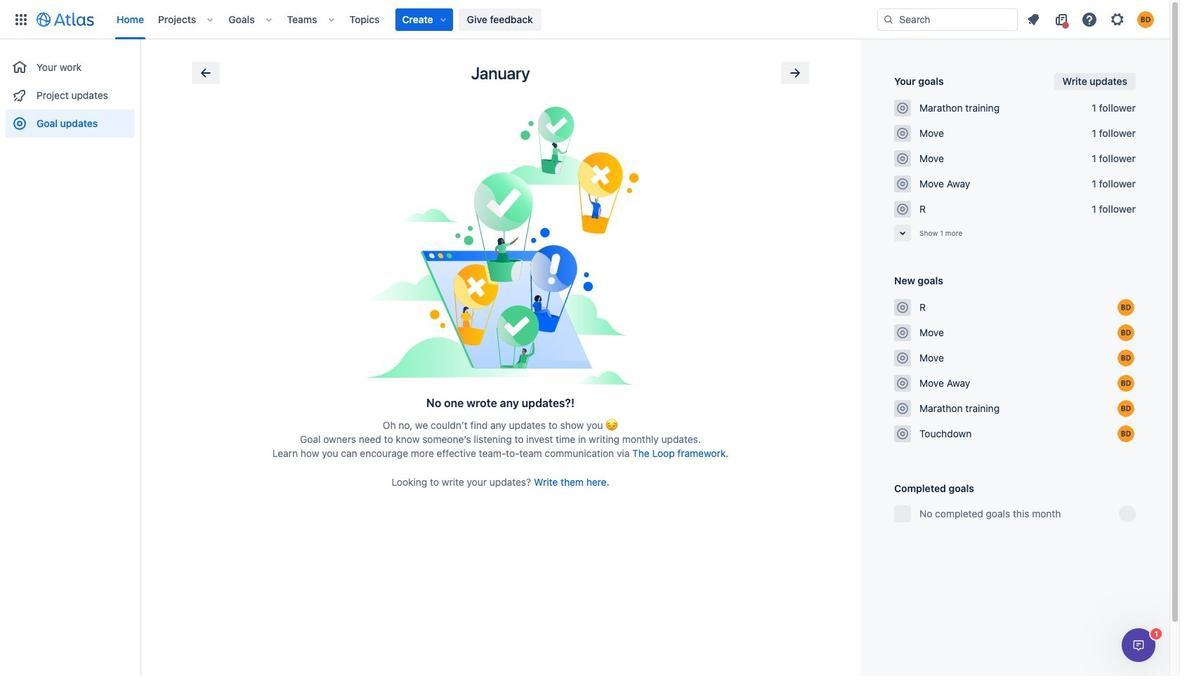 Task type: describe. For each thing, give the bounding box(es) containing it.
next month image
[[787, 65, 804, 81]]

settings image
[[1109, 11, 1126, 28]]

top element
[[8, 0, 877, 39]]

click to expand image
[[894, 225, 911, 242]]

Search field
[[877, 8, 1018, 31]]

2 group from the top
[[6, 138, 135, 156]]

previous month image
[[197, 65, 214, 81]]

account image
[[1137, 11, 1154, 28]]



Task type: vqa. For each thing, say whether or not it's contained in the screenshot.
text box
no



Task type: locate. For each thing, give the bounding box(es) containing it.
None search field
[[877, 8, 1018, 31]]

notifications image
[[1025, 11, 1042, 28]]

search image
[[883, 14, 894, 25]]

banner
[[0, 0, 1170, 39]]

dialog
[[1122, 629, 1156, 662]]

group
[[6, 39, 135, 142], [6, 138, 135, 156]]

1 group from the top
[[6, 39, 135, 142]]

switch to... image
[[13, 11, 30, 28]]

help image
[[1081, 11, 1098, 28]]



